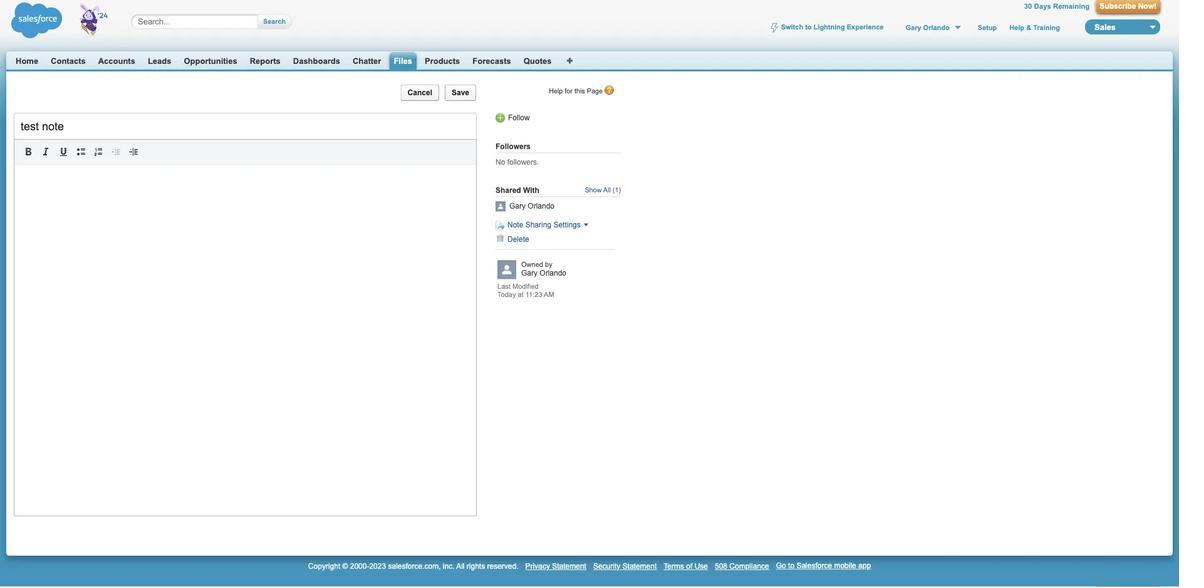 Task type: locate. For each thing, give the bounding box(es) containing it.
help left for
[[549, 87, 563, 95]]

all
[[604, 186, 611, 194], [457, 562, 465, 571]]

setup link
[[979, 24, 998, 32]]

2 statement from the left
[[623, 562, 657, 571]]

all left (1) in the top right of the page
[[604, 186, 611, 194]]

note sharing settings link
[[496, 220, 590, 232]]

shared with
[[496, 186, 540, 194]]

None text field
[[14, 113, 477, 139]]

0 vertical spatial to
[[806, 24, 812, 31]]

sales
[[1095, 22, 1117, 32]]

owned by gary orlando last modified today at 11:23 am
[[498, 261, 567, 299]]

help & training link
[[1010, 24, 1061, 32]]

orlando down with
[[528, 202, 555, 210]]

chatter link
[[353, 56, 381, 66]]

2 vertical spatial orlando
[[540, 269, 567, 277]]

followers.
[[508, 158, 539, 166]]

0 vertical spatial gary orlando link
[[510, 202, 555, 210]]

quotes
[[524, 56, 552, 66]]

1 vertical spatial gary orlando link
[[522, 269, 567, 277]]

page
[[587, 87, 603, 95]]

dashboards
[[293, 56, 340, 66]]

privacy statement link
[[526, 562, 587, 571]]

setup
[[979, 24, 998, 31]]

owned
[[522, 261, 544, 268]]

help for help for this page
[[549, 87, 563, 95]]

follow link
[[508, 114, 530, 122]]

1 horizontal spatial all
[[604, 186, 611, 194]]

to for go
[[789, 562, 795, 570]]

italic (⌘+i) image
[[41, 147, 51, 157]]

to for switch
[[806, 24, 812, 31]]

forecasts link
[[473, 56, 511, 66]]

training
[[1034, 24, 1061, 31]]

privacy
[[526, 562, 550, 571]]

0 vertical spatial help
[[1010, 24, 1025, 31]]

all right "inc."
[[457, 562, 465, 571]]

inc.
[[443, 562, 455, 571]]

0 horizontal spatial help
[[549, 87, 563, 95]]

help for this page
[[549, 87, 603, 95]]

no
[[496, 158, 506, 166]]

group
[[19, 144, 146, 163]]

0 horizontal spatial gary orlando
[[510, 202, 555, 210]]

switch
[[782, 24, 804, 31]]

use
[[695, 562, 708, 571]]

gary orlando
[[906, 24, 950, 31], [510, 202, 555, 210]]

0 horizontal spatial to
[[789, 562, 795, 570]]

last
[[498, 283, 511, 290]]

shared
[[496, 186, 521, 194]]

0 horizontal spatial statement
[[553, 562, 587, 571]]

quotes link
[[524, 56, 552, 66]]

gary orlando link down by
[[522, 269, 567, 277]]

0 vertical spatial gary orlando
[[906, 24, 950, 31]]

gary orlando link down with
[[510, 202, 555, 210]]

opportunities
[[184, 56, 237, 66]]

terms
[[664, 562, 685, 571]]

1 horizontal spatial gary orlando
[[906, 24, 950, 31]]

gary down owned
[[522, 269, 538, 277]]

this
[[575, 87, 585, 95]]

gary orlando link
[[510, 202, 555, 210], [522, 269, 567, 277]]

go
[[777, 562, 787, 570]]

orlando left the setup
[[924, 24, 950, 31]]

files
[[394, 56, 413, 66]]

note
[[508, 220, 524, 229]]

switch to lightning experience link
[[771, 23, 884, 33]]

gary orlando image up last
[[498, 261, 517, 279]]

delete link
[[496, 235, 530, 247]]

1 statement from the left
[[553, 562, 587, 571]]

salesforce
[[797, 562, 833, 570]]

gary orlando image down shared
[[496, 202, 506, 212]]

insert/remove bulleted list image
[[76, 147, 86, 157]]

rights
[[467, 562, 485, 571]]

compliance
[[730, 562, 770, 571]]

1 vertical spatial help
[[549, 87, 563, 95]]

None button
[[1097, 0, 1161, 13], [258, 14, 286, 29], [401, 85, 439, 101], [445, 85, 477, 101], [1097, 0, 1161, 13], [258, 14, 286, 29], [401, 85, 439, 101], [445, 85, 477, 101]]

to right go on the bottom of page
[[789, 562, 795, 570]]

1 vertical spatial gary orlando image
[[498, 261, 517, 279]]

1 horizontal spatial help
[[1010, 24, 1025, 31]]

statement
[[553, 562, 587, 571], [623, 562, 657, 571]]

to
[[806, 24, 812, 31], [789, 562, 795, 570]]

help left &
[[1010, 24, 1025, 31]]

1 horizontal spatial statement
[[623, 562, 657, 571]]

2 vertical spatial gary
[[522, 269, 538, 277]]

Search... text field
[[138, 17, 246, 27]]

statement right security
[[623, 562, 657, 571]]

gary inside owned by gary orlando last modified today at 11:23 am
[[522, 269, 538, 277]]

privacy statement
[[526, 562, 587, 571]]

1 vertical spatial to
[[789, 562, 795, 570]]

None search field
[[118, 0, 300, 43]]

to right switch
[[806, 24, 812, 31]]

508 compliance link
[[715, 562, 770, 571]]

delete
[[508, 235, 530, 243]]

gary orlando left the setup
[[906, 24, 950, 31]]

contacts
[[51, 56, 86, 66]]

gary down shared with
[[510, 202, 526, 210]]

help
[[1010, 24, 1025, 31], [549, 87, 563, 95]]

of
[[687, 562, 693, 571]]

orlando
[[924, 24, 950, 31], [528, 202, 555, 210], [540, 269, 567, 277]]

gary orlando image
[[496, 202, 506, 212], [498, 261, 517, 279]]

1 horizontal spatial to
[[806, 24, 812, 31]]

orlando down by
[[540, 269, 567, 277]]

security statement
[[594, 562, 657, 571]]

salesforce.com image
[[8, 0, 118, 41]]

©
[[343, 562, 348, 571]]

today
[[498, 291, 516, 299]]

app
[[859, 562, 872, 570]]

1 vertical spatial gary
[[510, 202, 526, 210]]

go to salesforce mobile app
[[777, 562, 872, 570]]

statement right privacy
[[553, 562, 587, 571]]

days
[[1035, 2, 1052, 10]]

chatter
[[353, 56, 381, 66]]

gary orlando link for delete link
[[522, 269, 567, 277]]

no followers.
[[496, 158, 539, 166]]

gary orlando down with
[[510, 202, 555, 210]]

remaining
[[1054, 2, 1091, 10]]

show all (1) link
[[585, 184, 621, 197]]

gary right experience
[[906, 24, 922, 31]]

experience
[[848, 24, 884, 31]]

forecasts
[[473, 56, 511, 66]]

gary
[[906, 24, 922, 31], [510, 202, 526, 210], [522, 269, 538, 277]]

1 vertical spatial all
[[457, 562, 465, 571]]

all tabs image
[[567, 56, 574, 64]]

copyright © 2000-2023 salesforce.com, inc. all rights reserved.
[[308, 562, 519, 571]]

terms of use link
[[664, 562, 708, 571]]

terms of use
[[664, 562, 708, 571]]

products
[[425, 56, 460, 66]]

to inside switch to lightning experience link
[[806, 24, 812, 31]]



Task type: vqa. For each thing, say whether or not it's contained in the screenshot.
30 Days Remaining 'link'
yes



Task type: describe. For each thing, give the bounding box(es) containing it.
by
[[546, 261, 553, 268]]

increase indent image
[[129, 147, 139, 157]]

&
[[1027, 24, 1032, 31]]

orlando inside owned by gary orlando last modified today at 11:23 am
[[540, 269, 567, 277]]

files link
[[394, 56, 413, 66]]

switch to lightning experience
[[782, 24, 884, 31]]

note sharing settings
[[508, 220, 581, 229]]

sharing
[[526, 220, 552, 229]]

for
[[565, 87, 573, 95]]

security statement link
[[594, 562, 657, 571]]

0 horizontal spatial all
[[457, 562, 465, 571]]

accounts link
[[98, 56, 135, 66]]

508 compliance
[[715, 562, 770, 571]]

reports
[[250, 56, 281, 66]]

0 vertical spatial gary
[[906, 24, 922, 31]]

(1)
[[613, 186, 621, 194]]

508
[[715, 562, 728, 571]]

0 vertical spatial orlando
[[924, 24, 950, 31]]

go to salesforce mobile app link
[[777, 562, 872, 570]]

follow this file to receive updates in your feed. image
[[496, 113, 505, 123]]

mobile
[[835, 562, 857, 570]]

settings
[[554, 220, 581, 229]]

salesforce.com,
[[388, 562, 441, 571]]

reserved.
[[487, 562, 519, 571]]

opportunities link
[[184, 56, 237, 66]]

gary orlando link for follow link
[[510, 202, 555, 210]]

statement for privacy statement
[[553, 562, 587, 571]]

help for help & training
[[1010, 24, 1025, 31]]

show all (1)
[[585, 186, 621, 194]]

underline (⌘+u) image
[[58, 147, 68, 157]]

2000-
[[350, 562, 370, 571]]

1 vertical spatial orlando
[[528, 202, 555, 210]]

2023
[[370, 562, 386, 571]]

at
[[518, 291, 524, 299]]

30
[[1025, 2, 1033, 10]]

help for this page link
[[549, 85, 621, 95]]

modified
[[513, 283, 539, 290]]

help & training
[[1010, 24, 1061, 31]]

with
[[524, 186, 540, 194]]

statement for security statement
[[623, 562, 657, 571]]

leads link
[[148, 56, 171, 66]]

bold (⌘+b) image
[[23, 147, 33, 157]]

lightning
[[814, 24, 846, 31]]

home link
[[16, 56, 38, 66]]

copyright
[[308, 562, 341, 571]]

30 days remaining link
[[1025, 2, 1091, 10]]

0 vertical spatial gary orlando image
[[496, 202, 506, 212]]

show
[[585, 186, 602, 194]]

follow
[[508, 114, 530, 122]]

reports link
[[250, 56, 281, 66]]

dashboards link
[[293, 56, 340, 66]]

security
[[594, 562, 621, 571]]

leads
[[148, 56, 171, 66]]

products link
[[425, 56, 460, 66]]

accounts
[[98, 56, 135, 66]]

30 days remaining
[[1025, 2, 1091, 10]]

am
[[544, 291, 555, 299]]

contacts link
[[51, 56, 86, 66]]

followers
[[496, 142, 531, 151]]

home
[[16, 56, 38, 66]]

0 vertical spatial all
[[604, 186, 611, 194]]

11:23
[[526, 291, 543, 299]]

help for this page (new window) image
[[605, 85, 615, 95]]

insert/remove numbered list image
[[93, 147, 103, 157]]

decrease indent image
[[111, 147, 121, 157]]

1 vertical spatial gary orlando
[[510, 202, 555, 210]]



